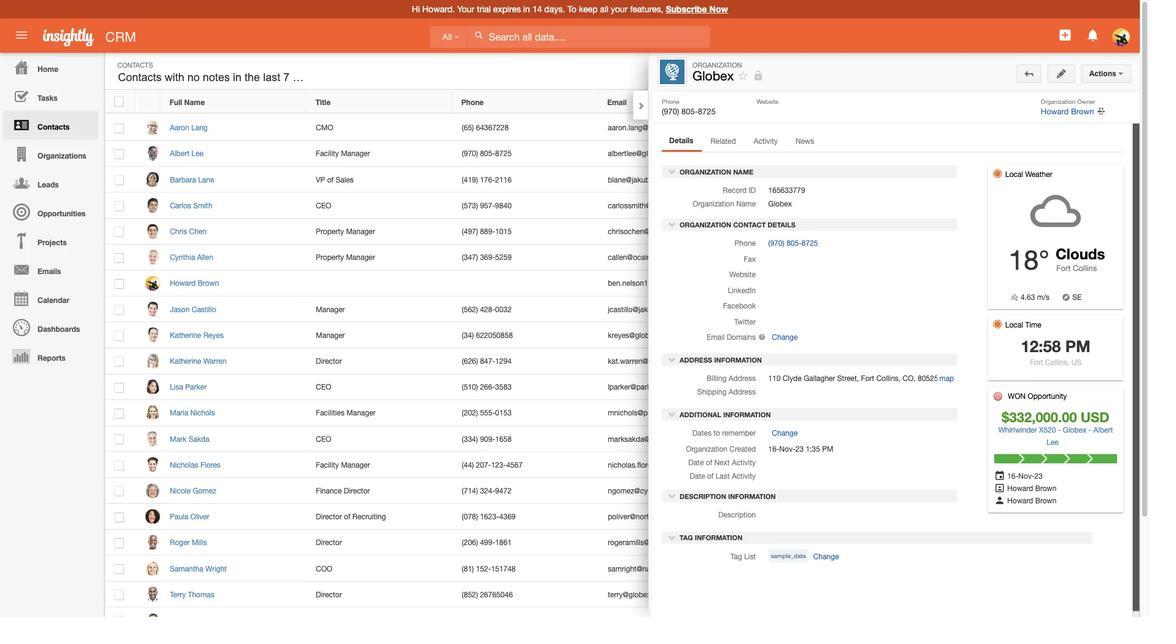 Task type: vqa. For each thing, say whether or not it's contained in the screenshot.
616-
no



Task type: describe. For each thing, give the bounding box(es) containing it.
property manager cell for (497)
[[307, 219, 453, 245]]

follow image for kat.warren@clampett.com
[[900, 356, 912, 368]]

oliver
[[190, 512, 209, 521]]

0 vertical spatial organization name
[[678, 168, 754, 176]]

row containing howard brown
[[105, 271, 952, 297]]

(206) 499-1861
[[462, 538, 512, 547]]

information for description information
[[729, 493, 776, 501]]

jcastillo@jakubowski.com cell
[[599, 297, 745, 323]]

2 horizontal spatial tag
[[754, 98, 766, 106]]

sample_data for kat.warren@clampett.com
[[757, 358, 792, 365]]

5259
[[495, 253, 512, 262]]

cmo
[[316, 123, 333, 132]]

row containing samantha wright
[[105, 556, 952, 582]]

follow image for blane@jakubowski.com
[[900, 174, 912, 186]]

director down the finance
[[316, 512, 342, 521]]

notifications image
[[1086, 28, 1101, 42]]

organization left owner
[[1041, 98, 1076, 105]]

property for chen
[[316, 227, 344, 236]]

(347)
[[462, 253, 478, 262]]

110
[[769, 374, 781, 383]]

(34) 622050858 cell
[[453, 323, 599, 348]]

organization up the record
[[680, 168, 732, 176]]

ceo for parker
[[316, 383, 331, 391]]

callen@ocair.com
[[608, 253, 666, 262]]

days
[[293, 71, 316, 84]]

change record owner image
[[1098, 106, 1106, 117]]

contact for new
[[1061, 66, 1089, 75]]

2 column header from the left
[[921, 90, 952, 113]]

(626) 847-1294 cell
[[453, 348, 599, 374]]

clyde
[[783, 374, 802, 383]]

howard down organization owner
[[1041, 106, 1069, 116]]

(34) 622050858
[[462, 331, 513, 339]]

follow image for chrisochen@kinggroup.com
[[900, 226, 912, 238]]

contacts
[[1011, 111, 1048, 119]]

cynthia
[[170, 253, 195, 262]]

chevron down image for billing address
[[668, 355, 677, 364]]

0 horizontal spatial fort
[[862, 374, 875, 383]]

1 horizontal spatial your
[[960, 195, 980, 203]]

$332,000.00
[[1002, 409, 1078, 425]]

jcastillo@jakubowski.com
[[608, 305, 692, 313]]

0 vertical spatial list
[[768, 98, 781, 106]]

director cell for (206) 499-1861
[[307, 530, 453, 556]]

samantha
[[170, 564, 203, 573]]

organization down "dates"
[[686, 445, 728, 453]]

2 vertical spatial change
[[814, 552, 840, 561]]

import for import / export
[[960, 144, 987, 152]]

jason castillo
[[170, 305, 216, 313]]

contacts down crm
[[117, 61, 153, 69]]

actions button
[[1082, 65, 1132, 83]]

1 vertical spatial export
[[971, 180, 993, 188]]

kreyes@globex.com cell
[[599, 323, 745, 348]]

facility manager cell for (970)
[[307, 141, 453, 167]]

(852) 26765046 cell
[[453, 582, 599, 608]]

Search all data.... text field
[[468, 26, 710, 48]]

ngomez@cyberdyne.com cell
[[599, 478, 745, 504]]

features,
[[630, 4, 664, 14]]

address for shipping address
[[729, 388, 756, 396]]

18° clouds fort collins
[[1009, 244, 1106, 276]]

row containing mark sakda
[[105, 426, 952, 452]]

14 follow image from the top
[[900, 615, 912, 617]]

16-nov-23 1:35 pm
[[769, 445, 834, 453]]

(573) 957-9840
[[462, 201, 512, 210]]

katherine for katherine warren
[[170, 357, 201, 365]]

0 vertical spatial activity
[[754, 136, 778, 145]]

row containing nicholas flores
[[105, 452, 952, 478]]

(202) 555-0153 cell
[[453, 400, 599, 426]]

(44) 207-123-4567 cell
[[453, 452, 599, 478]]

director up the director of recruiting
[[344, 486, 370, 495]]

1 vertical spatial date
[[690, 472, 706, 480]]

row containing carlos smith
[[105, 193, 952, 219]]

1 vertical spatial globex
[[769, 200, 792, 208]]

phone inside row
[[462, 98, 484, 106]]

(44)
[[462, 461, 474, 469]]

follow image for marksakda@ocair.com
[[900, 434, 912, 445]]

889-
[[480, 227, 495, 236]]

property manager for (497)
[[316, 227, 375, 236]]

blane@jakubowski.com cell
[[599, 167, 745, 193]]

howard right opportunity owner image
[[1008, 496, 1034, 505]]

import for import contacts and notes
[[971, 162, 993, 171]]

1861
[[495, 538, 512, 547]]

finance
[[316, 486, 342, 495]]

(334) 909-1658
[[462, 435, 512, 443]]

finance director cell
[[307, 478, 453, 504]]

nicole gomez
[[170, 486, 216, 495]]

facility for lee
[[316, 149, 339, 158]]

carlos smith
[[170, 201, 212, 210]]

facilities manager
[[316, 409, 376, 417]]

lparker@parkerandco.com cell
[[599, 374, 745, 400]]

facility manager cell for (44)
[[307, 452, 453, 478]]

sample_data for poliver@northumbria.edu
[[757, 513, 792, 520]]

new
[[1044, 66, 1059, 75]]

1 horizontal spatial contact
[[960, 228, 993, 236]]

dates to remember
[[693, 429, 756, 438]]

albert inside row
[[170, 149, 190, 158]]

(970) 805-8725 for (970) 805-8725 link
[[769, 239, 819, 247]]

terry thomas
[[170, 590, 215, 599]]

kat.warren@clampett.com
[[608, 357, 694, 365]]

2 vertical spatial tag
[[731, 552, 742, 561]]

follow image for rogeramills@warbucks.com
[[900, 538, 912, 549]]

sample_data for jcastillo@jakubowski.com
[[757, 306, 792, 313]]

director for thomas
[[316, 590, 342, 599]]

2 vertical spatial 23
[[1035, 472, 1043, 480]]

related link
[[703, 133, 744, 151]]

samantha wright link
[[170, 564, 233, 573]]

lisa
[[170, 383, 183, 391]]

row containing aaron lang
[[105, 115, 952, 141]]

in for the
[[233, 71, 242, 84]]

description for description
[[719, 511, 756, 519]]

samright@nakatomi.com cell
[[599, 556, 745, 582]]

8725 for the (970) 805-8725 cell
[[495, 149, 512, 158]]

paula oliver link
[[170, 512, 216, 521]]

mnichols@parkerandco.com cell
[[599, 400, 745, 426]]

callen@ocair.com cell
[[599, 245, 745, 271]]

states
[[967, 374, 988, 383]]

21 row from the top
[[105, 608, 952, 617]]

2 horizontal spatial phone
[[735, 239, 756, 247]]

1 horizontal spatial export
[[993, 144, 1021, 152]]

sample_data link for change
[[769, 550, 809, 563]]

nov- for import
[[982, 213, 998, 221]]

chevron down image for dates to remember
[[668, 410, 677, 419]]

smartmerge contacts
[[960, 111, 1048, 119]]

(81) 152-151748 cell
[[453, 556, 599, 582]]

information for additional information
[[724, 411, 771, 419]]

1 vertical spatial howard brown link
[[170, 279, 225, 288]]

follow image for mnichols@parkerandco.com
[[900, 408, 912, 419]]

responsible user image
[[995, 484, 1006, 492]]

499-
[[480, 538, 495, 547]]

kreyes@globex.com
[[608, 331, 674, 339]]

kat.warren@clampett.com cell
[[599, 348, 745, 374]]

follow image for nicholas.flores@clampett.com
[[900, 460, 912, 471]]

opportunities link
[[3, 197, 98, 226]]

lee inside row group
[[192, 149, 204, 158]]

(970) 805-8725 for the (970) 805-8725 cell
[[462, 149, 512, 158]]

fort for 12:58
[[1030, 358, 1044, 366]]

0 horizontal spatial tag
[[680, 534, 693, 542]]

address information
[[678, 356, 762, 364]]

follow image for kreyes@globex.com
[[900, 330, 912, 342]]

0 vertical spatial name
[[184, 98, 205, 106]]

import / export
[[960, 144, 1021, 152]]

cynthia allen link
[[170, 253, 219, 262]]

vp of sales cell
[[307, 167, 453, 193]]

paula oliver
[[170, 512, 209, 521]]

(714)
[[462, 486, 478, 495]]

related
[[711, 136, 736, 145]]

1 vertical spatial name
[[734, 168, 754, 176]]

(202) 555-0153
[[462, 409, 512, 417]]

(206) 499-1861 cell
[[453, 530, 599, 556]]

navigation containing home
[[0, 53, 98, 371]]

16-nov-23
[[1006, 472, 1043, 480]]

follow image for samright@nakatomi.com
[[900, 563, 912, 575]]

(44) 207-123-4567
[[462, 461, 523, 469]]

poliver@northumbria.edu cell
[[599, 504, 745, 530]]

sample_data for nicholas.flores@clampett.com
[[757, 461, 792, 469]]

909-
[[480, 435, 495, 443]]

3 chevron down image from the top
[[668, 533, 677, 542]]

flores
[[201, 461, 221, 469]]

(206)
[[462, 538, 478, 547]]

days.
[[545, 4, 565, 14]]

805- inside "phone (970) 805-8725"
[[682, 106, 698, 116]]

row containing cynthia allen
[[105, 245, 952, 271]]

0 horizontal spatial list
[[745, 552, 756, 561]]

change for email domains
[[772, 333, 798, 341]]

sample_data for aaron.lang@clampett.com
[[757, 124, 792, 131]]

katherine warren link
[[170, 357, 233, 365]]

vp of sales
[[316, 175, 354, 184]]

(334) 909-1658 cell
[[453, 426, 599, 452]]

and for export contacts and notes
[[1027, 180, 1040, 188]]

import contacts and notes
[[969, 162, 1062, 171]]

row containing jason castillo
[[105, 297, 952, 323]]

(65) 64367228 cell
[[453, 115, 599, 141]]

carlossmith@warbucks.com cell
[[599, 193, 745, 219]]

(419)
[[462, 175, 478, 184]]

ben.nelson1980@gmail.com
[[608, 279, 701, 288]]

globex inside $332,000.00 usd whirlwinder x520 - globex - albert lee
[[1064, 425, 1087, 434]]

shipping address
[[698, 388, 756, 396]]

manager for (44) 207-123-4567
[[341, 461, 370, 469]]

nicholas flores
[[170, 461, 221, 469]]

next
[[715, 458, 730, 467]]

sample_data for albertlee@globex.com
[[757, 150, 792, 157]]

chevron right image
[[637, 101, 646, 110]]

2 vertical spatial name
[[737, 200, 756, 208]]

row containing albert lee
[[105, 141, 952, 167]]

1 column header from the left
[[890, 90, 921, 113]]

howard brown inside row
[[170, 279, 219, 288]]

record permissions image
[[753, 68, 764, 83]]

contacts for import contacts and notes
[[995, 162, 1025, 171]]

won
[[1009, 392, 1026, 400]]

16- for 16-nov-23 1:35 pm
[[769, 445, 780, 453]]

created
[[730, 445, 756, 453]]

(970) for the (970) 805-8725 cell
[[462, 149, 478, 158]]

of for sales
[[327, 175, 334, 184]]

1 horizontal spatial howard brown link
[[1041, 106, 1095, 116]]

in for 14
[[524, 4, 530, 14]]

chris
[[170, 227, 187, 236]]

contacts contacts with no notes in the last 7 days
[[117, 61, 319, 84]]

follow image for callen@ocair.com
[[900, 252, 912, 264]]

street,
[[838, 374, 860, 383]]

carlos smith link
[[170, 201, 219, 210]]

0 vertical spatial details
[[670, 136, 694, 144]]

paula
[[170, 512, 188, 521]]

billing address
[[707, 374, 756, 383]]

(34)
[[462, 331, 474, 339]]

organization down the record
[[693, 200, 735, 208]]

(714) 324-9472
[[462, 486, 512, 495]]

lisa parker
[[170, 383, 207, 391]]

row containing lisa parker
[[105, 374, 952, 400]]

2 vertical spatial activity
[[732, 472, 756, 480]]

2 vertical spatial import
[[1009, 213, 1030, 221]]

twitter
[[735, 317, 756, 326]]

dates
[[693, 429, 712, 438]]

12:58 pm fort collins, us
[[1022, 337, 1091, 366]]

fort for 18°
[[1057, 263, 1071, 273]]

(970) 805-8725 cell
[[453, 141, 599, 167]]

1 vertical spatial activity
[[732, 458, 756, 467]]

lee inside $332,000.00 usd whirlwinder x520 - globex - albert lee
[[1047, 438, 1059, 446]]

(562)
[[462, 305, 478, 313]]

0153
[[495, 409, 512, 417]]

actual close date image
[[995, 472, 1006, 480]]

gallagher
[[804, 374, 836, 383]]

1 horizontal spatial details
[[768, 221, 796, 229]]

organization left record permissions icon
[[693, 61, 742, 69]]

(510) 266-3583
[[462, 383, 512, 391]]

se
[[1073, 293, 1082, 302]]

ceo for smith
[[316, 201, 331, 210]]

organization image
[[660, 60, 685, 84]]

23 for import
[[998, 213, 1006, 221]]

2 vertical spatial change link
[[810, 550, 840, 566]]

local for local weather
[[1006, 170, 1024, 178]]

gomez
[[193, 486, 216, 495]]

linkedin
[[728, 286, 756, 294]]

notes for import contacts and notes
[[1042, 162, 1062, 171]]

1 vertical spatial pm
[[823, 445, 834, 453]]



Task type: locate. For each thing, give the bounding box(es) containing it.
address up shipping address
[[729, 374, 756, 383]]

(347) 369-5259
[[462, 253, 512, 262]]

notes for export contacts and notes
[[1042, 180, 1062, 188]]

manager for (347) 369-5259
[[346, 253, 375, 262]]

chevron down image down albertlee@globex.com cell
[[668, 167, 677, 176]]

2 facility manager from the top
[[316, 461, 370, 469]]

email
[[608, 98, 627, 106], [707, 333, 725, 341]]

director up "coo"
[[316, 538, 342, 547]]

lisa parker link
[[170, 383, 213, 391]]

howard down cynthia
[[170, 279, 196, 288]]

(334)
[[462, 435, 478, 443]]

1 vertical spatial 8725
[[495, 149, 512, 158]]

facility manager for (44)
[[316, 461, 370, 469]]

(510) 266-3583 cell
[[453, 374, 599, 400]]

(202)
[[462, 409, 478, 417]]

tag list down record permissions icon
[[754, 98, 781, 106]]

ceo
[[316, 201, 331, 210], [316, 383, 331, 391], [316, 435, 331, 443]]

16- for 16-nov-23 import
[[971, 213, 982, 221]]

1 horizontal spatial (970) 805-8725
[[769, 239, 819, 247]]

in left 14
[[524, 4, 530, 14]]

0 vertical spatial and
[[1027, 162, 1040, 171]]

2 horizontal spatial contact
[[1061, 66, 1089, 75]]

follow image
[[738, 70, 750, 82], [900, 122, 912, 134], [900, 226, 912, 238], [900, 278, 912, 290], [900, 330, 912, 342], [900, 460, 912, 471], [900, 538, 912, 549]]

contacts inside navigation
[[38, 122, 70, 131]]

6 row from the top
[[105, 219, 952, 245]]

12 follow image from the top
[[900, 563, 912, 575]]

time
[[1026, 320, 1042, 329]]

1 vertical spatial facility manager
[[316, 461, 370, 469]]

nicholas flores link
[[170, 461, 227, 469]]

details down aaron.lang@clampett.com on the top right
[[670, 136, 694, 144]]

1 vertical spatial (970) 805-8725
[[769, 239, 819, 247]]

email left the chevron right image at the top right of page
[[608, 98, 627, 106]]

8725 for (970) 805-8725 link
[[802, 239, 819, 247]]

in inside contacts contacts with no notes in the last 7 days
[[233, 71, 242, 84]]

dashboards link
[[3, 313, 98, 342]]

8725 up "related"
[[698, 106, 716, 116]]

2 vertical spatial globex
[[1064, 425, 1087, 434]]

0 vertical spatial globex
[[693, 68, 734, 83]]

samantha wright
[[170, 564, 227, 573]]

row containing maria nichols
[[105, 400, 952, 426]]

(970) inside "phone (970) 805-8725"
[[662, 106, 680, 116]]

(852) 26765046
[[462, 590, 513, 599]]

ceo up facilities
[[316, 383, 331, 391]]

4.63 m/s
[[1021, 293, 1050, 302]]

row containing chris chen
[[105, 219, 952, 245]]

mark
[[170, 435, 187, 443]]

property for allen
[[316, 253, 344, 262]]

1 - from the left
[[1059, 425, 1062, 434]]

2 ceo from the top
[[316, 383, 331, 391]]

import
[[960, 144, 987, 152], [971, 162, 993, 171], [1009, 213, 1030, 221]]

leads
[[38, 180, 59, 189]]

165633779
[[769, 186, 806, 195]]

follow image for ben.nelson1980@gmail.com
[[900, 278, 912, 290]]

sample_data for blane@jakubowski.com
[[757, 176, 792, 183]]

1 local from the top
[[1006, 170, 1024, 178]]

(347) 369-5259 cell
[[453, 245, 599, 271]]

0 vertical spatial 23
[[998, 213, 1006, 221]]

information down description information
[[695, 534, 743, 542]]

0 vertical spatial (970) 805-8725
[[462, 149, 512, 158]]

export up recent
[[971, 180, 993, 188]]

10 row from the top
[[105, 323, 952, 348]]

collins, left 'us' at right
[[1046, 358, 1070, 366]]

back image
[[1025, 69, 1034, 78]]

0 horizontal spatial albert
[[170, 149, 190, 158]]

director cell for (852) 26765046
[[307, 582, 453, 608]]

sample_data for kreyes@globex.com
[[757, 332, 792, 339]]

(497)
[[462, 227, 478, 236]]

activity down created
[[732, 458, 756, 467]]

united
[[943, 374, 965, 383]]

805- down 165633779
[[787, 239, 802, 247]]

805- for the (970) 805-8725 cell
[[480, 149, 495, 158]]

4 row from the top
[[105, 167, 952, 193]]

2 director cell from the top
[[307, 530, 453, 556]]

manager for (202) 555-0153
[[347, 409, 376, 417]]

0 horizontal spatial 8725
[[495, 149, 512, 158]]

9 row from the top
[[105, 297, 952, 323]]

2 row from the top
[[105, 115, 952, 141]]

sample_data for carlossmith@warbucks.com
[[757, 202, 792, 209]]

website down record permissions icon
[[757, 98, 779, 105]]

0 horizontal spatial sample_data link
[[769, 550, 809, 563]]

2 vertical spatial chevron down image
[[668, 533, 677, 542]]

wright
[[206, 564, 227, 573]]

805-
[[682, 106, 698, 116], [480, 149, 495, 158], [787, 239, 802, 247]]

0 horizontal spatial (970)
[[462, 149, 478, 158]]

local for local time
[[1006, 320, 1024, 329]]

2 vertical spatial chevron down image
[[668, 492, 677, 501]]

2 katherine from the top
[[170, 357, 201, 365]]

1 chevron down image from the top
[[668, 167, 677, 176]]

1 vertical spatial albert
[[1094, 425, 1114, 434]]

information up remember
[[724, 411, 771, 419]]

(970) inside cell
[[462, 149, 478, 158]]

(970) 805-8725 down 165633779
[[769, 239, 819, 247]]

contacts up the your recent imports
[[995, 180, 1025, 188]]

contacts link
[[3, 111, 98, 140]]

collins
[[1074, 263, 1098, 273]]

column header
[[890, 90, 921, 113], [921, 90, 952, 113]]

katherine down jason
[[170, 331, 201, 339]]

0 vertical spatial property manager
[[316, 227, 375, 236]]

16 row from the top
[[105, 478, 952, 504]]

director cell down recruiting
[[307, 530, 453, 556]]

row containing roger mills
[[105, 530, 952, 556]]

1 vertical spatial facility manager cell
[[307, 452, 453, 478]]

row containing terry thomas
[[105, 582, 952, 608]]

nicole gomez link
[[170, 486, 223, 495]]

ceo cell up facilities manager
[[307, 374, 453, 400]]

address up 'billing'
[[680, 356, 713, 364]]

(626)
[[462, 357, 478, 365]]

1 vertical spatial and
[[1027, 180, 1040, 188]]

11 row from the top
[[105, 348, 952, 374]]

805- inside cell
[[480, 149, 495, 158]]

2 local from the top
[[1006, 320, 1024, 329]]

0 vertical spatial website
[[757, 98, 779, 105]]

0 horizontal spatial export
[[971, 180, 993, 188]]

row group
[[105, 115, 952, 617]]

email for email
[[608, 98, 627, 106]]

fort left collins
[[1057, 263, 1071, 273]]

(81) 152-151748
[[462, 564, 516, 573]]

opportunity image
[[994, 392, 1003, 402]]

address
[[680, 356, 713, 364], [729, 374, 756, 383], [729, 388, 756, 396]]

20 row from the top
[[105, 582, 952, 608]]

$332,000.00 usd whirlwinder x520 - globex - albert lee
[[999, 409, 1114, 446]]

324-
[[480, 486, 495, 495]]

16- right created
[[769, 445, 780, 453]]

change link for dates to remember
[[769, 427, 798, 439]]

details link
[[662, 133, 701, 150]]

805- for (970) 805-8725 link
[[787, 239, 802, 247]]

opportunity owner image
[[995, 496, 1006, 505]]

local up export contacts and notes
[[1006, 170, 1024, 178]]

contact down "16-nov-23 import" link
[[960, 228, 993, 236]]

follow image for ngomez@cyberdyne.com
[[900, 486, 912, 497]]

tag
[[754, 98, 766, 106], [680, 534, 693, 542], [731, 552, 742, 561]]

finance director
[[316, 486, 370, 495]]

manager for (497) 889-1015
[[346, 227, 375, 236]]

0 vertical spatial import
[[960, 144, 987, 152]]

description down the last on the right of page
[[680, 493, 727, 501]]

sample_data for samright@nakatomi.com
[[757, 565, 792, 572]]

18°
[[1009, 244, 1050, 276]]

17 row from the top
[[105, 504, 952, 530]]

chevron down image
[[668, 167, 677, 176], [668, 355, 677, 364], [668, 533, 677, 542]]

tag list down tag information
[[731, 552, 756, 561]]

0 vertical spatial address
[[680, 356, 713, 364]]

(970) for (970) 805-8725 link
[[769, 239, 785, 247]]

1 vertical spatial change link
[[769, 427, 798, 439]]

castillo
[[192, 305, 216, 313]]

2 vertical spatial 8725
[[802, 239, 819, 247]]

0 vertical spatial in
[[524, 4, 530, 14]]

phone up "aaron.lang@clampett.com" cell
[[662, 98, 680, 105]]

in left 'the'
[[233, 71, 242, 84]]

recruiting
[[353, 512, 386, 521]]

of for next
[[706, 458, 713, 467]]

0 vertical spatial (970)
[[662, 106, 680, 116]]

email up address information at the bottom of page
[[707, 333, 725, 341]]

2 ceo cell from the top
[[307, 374, 453, 400]]

2 property manager from the top
[[316, 253, 375, 262]]

sample_data for marksakda@ocair.com
[[757, 436, 792, 443]]

13 row from the top
[[105, 400, 952, 426]]

blane@jakubowski.com
[[608, 175, 686, 184]]

director for warren
[[316, 357, 342, 365]]

1 vertical spatial description
[[719, 511, 756, 519]]

follow image for lparker@parkerandco.com
[[900, 382, 912, 394]]

globex down 165633779
[[769, 200, 792, 208]]

of for recruiting
[[344, 512, 351, 521]]

information for address information
[[715, 356, 762, 364]]

8 follow image from the top
[[900, 408, 912, 419]]

1 property from the top
[[316, 227, 344, 236]]

1 horizontal spatial albert
[[1094, 425, 1114, 434]]

0 vertical spatial pm
[[1066, 337, 1091, 356]]

sample_data link for no tags
[[973, 246, 1013, 259]]

lee down x520
[[1047, 438, 1059, 446]]

2 chevron down image from the top
[[668, 410, 677, 419]]

albertlee@globex.com cell
[[599, 141, 745, 167]]

lparker@parkerandco.com
[[608, 383, 695, 391]]

contacts left with
[[118, 71, 162, 84]]

ceo cell for (510) 266-3583
[[307, 374, 453, 400]]

contacts for export contacts and notes
[[995, 180, 1025, 188]]

4 follow image from the top
[[900, 252, 912, 264]]

1 vertical spatial 805-
[[480, 149, 495, 158]]

facilities manager cell
[[307, 400, 453, 426]]

2 vertical spatial ceo cell
[[307, 426, 453, 452]]

8725 up 2116
[[495, 149, 512, 158]]

chevron down image down "poliver@northumbria.edu" cell
[[668, 533, 677, 542]]

8725 inside cell
[[495, 149, 512, 158]]

(419) 176-2116 cell
[[453, 167, 599, 193]]

albert inside $332,000.00 usd whirlwinder x520 - globex - albert lee
[[1094, 425, 1114, 434]]

1 horizontal spatial 8725
[[698, 106, 716, 116]]

follow image for poliver@northumbria.edu
[[900, 512, 912, 523]]

3 ceo from the top
[[316, 435, 331, 443]]

name down id
[[737, 200, 756, 208]]

sample_data for lparker@parkerandco.com
[[757, 384, 792, 391]]

sample_data for mnichols@parkerandco.com
[[757, 410, 792, 417]]

0 vertical spatial property
[[316, 227, 344, 236]]

change for dates to remember
[[772, 429, 798, 438]]

1 manager cell from the top
[[307, 297, 453, 323]]

9 follow image from the top
[[900, 434, 912, 445]]

1 horizontal spatial collins,
[[1046, 358, 1070, 366]]

1 vertical spatial ceo cell
[[307, 374, 453, 400]]

2 chevron down image from the top
[[668, 355, 677, 364]]

4369
[[500, 512, 516, 521]]

follow image for carlossmith@warbucks.com
[[900, 200, 912, 212]]

6 follow image from the top
[[900, 356, 912, 368]]

ceo cell for (334) 909-1658
[[307, 426, 453, 452]]

1 vertical spatial details
[[768, 221, 796, 229]]

import left / at the top
[[960, 144, 987, 152]]

tag down "poliver@northumbria.edu" cell
[[680, 534, 693, 542]]

ceo down facilities
[[316, 435, 331, 443]]

0 horizontal spatial in
[[233, 71, 242, 84]]

2 vertical spatial ceo
[[316, 435, 331, 443]]

sample_data for rogeramills@warbucks.com
[[757, 539, 792, 546]]

16- up 'contact tags'
[[971, 213, 982, 221]]

1 row from the top
[[105, 90, 952, 113]]

expires
[[493, 4, 521, 14]]

ngomez@cyberdyne.com
[[608, 486, 691, 495]]

None checkbox
[[115, 149, 124, 159], [115, 175, 124, 185], [115, 201, 124, 211], [115, 227, 124, 237], [115, 253, 124, 263], [115, 279, 124, 289], [115, 331, 124, 341], [115, 409, 124, 419], [115, 435, 124, 445], [115, 461, 124, 471], [115, 513, 124, 523], [115, 539, 124, 548], [115, 565, 124, 574], [115, 149, 124, 159], [115, 175, 124, 185], [115, 201, 124, 211], [115, 227, 124, 237], [115, 253, 124, 263], [115, 279, 124, 289], [115, 331, 124, 341], [115, 409, 124, 419], [115, 435, 124, 445], [115, 461, 124, 471], [115, 513, 124, 523], [115, 539, 124, 548], [115, 565, 124, 574]]

1 property manager cell from the top
[[307, 219, 453, 245]]

name up record id
[[734, 168, 754, 176]]

manager for (970) 805-8725
[[341, 149, 370, 158]]

1 notes from the top
[[1042, 162, 1062, 171]]

roger mills
[[170, 538, 207, 547]]

23 for 1:35
[[796, 445, 804, 453]]

1 vertical spatial your
[[960, 195, 980, 203]]

full
[[170, 98, 182, 106]]

of right vp
[[327, 175, 334, 184]]

1 director cell from the top
[[307, 348, 453, 374]]

roger
[[170, 538, 190, 547]]

white image
[[475, 31, 483, 39]]

fort inside 18° clouds fort collins
[[1057, 263, 1071, 273]]

contact for organization
[[734, 221, 766, 229]]

record
[[723, 186, 747, 195]]

terry@globex.com cell
[[599, 582, 745, 608]]

0 vertical spatial 8725
[[698, 106, 716, 116]]

ceo cell
[[307, 193, 453, 219], [307, 374, 453, 400], [307, 426, 453, 452]]

albertlee@globex.com
[[608, 149, 681, 158]]

notes down weather
[[1042, 180, 1062, 188]]

facility manager for (970)
[[316, 149, 370, 158]]

and down local weather
[[1027, 180, 1040, 188]]

row containing barbara lane
[[105, 167, 952, 193]]

tag list inside row
[[754, 98, 781, 106]]

manager cell for (562)
[[307, 297, 453, 323]]

full name
[[170, 98, 205, 106]]

23 right actual close date icon
[[1035, 472, 1043, 480]]

opportunity
[[1028, 392, 1068, 400]]

1 horizontal spatial website
[[757, 98, 779, 105]]

globex up "phone (970) 805-8725" at the right
[[693, 68, 734, 83]]

address down the billing address
[[729, 388, 756, 396]]

8725 inside "phone (970) 805-8725"
[[698, 106, 716, 116]]

navigation
[[0, 53, 98, 371]]

0 vertical spatial email
[[608, 98, 627, 106]]

chrisochen@kinggroup.com
[[608, 227, 700, 236]]

facility manager cell up sales
[[307, 141, 453, 167]]

of left recruiting
[[344, 512, 351, 521]]

reports link
[[3, 342, 98, 371]]

957-
[[480, 201, 495, 210]]

1 ceo from the top
[[316, 201, 331, 210]]

follow image for terry@globex.com
[[900, 589, 912, 601]]

news
[[796, 136, 815, 145]]

1 facility from the top
[[316, 149, 339, 158]]

title
[[316, 98, 331, 106]]

10 follow image from the top
[[900, 486, 912, 497]]

ben.nelson1980@gmail.com cell
[[599, 271, 745, 297]]

cynthia allen
[[170, 253, 213, 262]]

1 horizontal spatial 16-
[[971, 213, 982, 221]]

0 horizontal spatial website
[[730, 270, 756, 279]]

information for tag information
[[695, 534, 743, 542]]

16- for 16-nov-23
[[1008, 472, 1019, 480]]

18 row from the top
[[105, 530, 952, 556]]

row containing paula oliver
[[105, 504, 952, 530]]

follow image
[[900, 148, 912, 160], [900, 174, 912, 186], [900, 200, 912, 212], [900, 252, 912, 264], [900, 304, 912, 316], [900, 356, 912, 368], [900, 382, 912, 394], [900, 408, 912, 419], [900, 434, 912, 445], [900, 486, 912, 497], [900, 512, 912, 523], [900, 563, 912, 575], [900, 589, 912, 601], [900, 615, 912, 617]]

(497) 889-1015 cell
[[453, 219, 599, 245]]

Search this list... text field
[[756, 61, 894, 80]]

email for email domains
[[707, 333, 725, 341]]

1 horizontal spatial sample_data link
[[973, 246, 1013, 259]]

7 row from the top
[[105, 245, 952, 271]]

row group containing aaron lang
[[105, 115, 952, 617]]

0 vertical spatial lee
[[192, 149, 204, 158]]

maria
[[170, 409, 188, 417]]

1 vertical spatial collins,
[[877, 374, 901, 383]]

3 director cell from the top
[[307, 582, 453, 608]]

1 vertical spatial organization name
[[693, 200, 756, 208]]

show sidebar image
[[1007, 66, 1016, 75]]

chevron down image for record id
[[668, 167, 677, 176]]

7 follow image from the top
[[900, 382, 912, 394]]

date of next activity date of last activity
[[689, 458, 756, 480]]

albert down aaron
[[170, 149, 190, 158]]

0 horizontal spatial 805-
[[480, 149, 495, 158]]

1 horizontal spatial (970)
[[662, 106, 680, 116]]

2 facility manager cell from the top
[[307, 452, 453, 478]]

chevron down image up the marksakda@ocair.com cell
[[668, 410, 677, 419]]

m/s
[[1038, 293, 1050, 302]]

nov- for 1:35
[[780, 445, 796, 453]]

0 vertical spatial katherine
[[170, 331, 201, 339]]

description for description information
[[680, 493, 727, 501]]

information down the last on the right of page
[[729, 493, 776, 501]]

description information
[[678, 493, 776, 501]]

activity left news
[[754, 136, 778, 145]]

1 vertical spatial property
[[316, 253, 344, 262]]

2 property manager cell from the top
[[307, 245, 453, 271]]

katherine up the lisa parker in the bottom of the page
[[170, 357, 201, 365]]

1 chevron down image from the top
[[668, 220, 677, 229]]

facility manager cell
[[307, 141, 453, 167], [307, 452, 453, 478]]

(970) 805-8725 inside cell
[[462, 149, 512, 158]]

5 row from the top
[[105, 193, 952, 219]]

sample_data for chrisochen@kinggroup.com
[[757, 228, 792, 235]]

0 horizontal spatial your
[[457, 4, 475, 14]]

0 horizontal spatial email
[[608, 98, 627, 106]]

1 facility manager from the top
[[316, 149, 370, 158]]

1 follow image from the top
[[900, 148, 912, 160]]

maria nichols link
[[170, 409, 221, 417]]

1 vertical spatial fort
[[1030, 358, 1044, 366]]

facility for flores
[[316, 461, 339, 469]]

maria nichols
[[170, 409, 215, 417]]

export right / at the top
[[993, 144, 1021, 152]]

organization name up the record
[[678, 168, 754, 176]]

0 vertical spatial nov-
[[982, 213, 998, 221]]

1 vertical spatial website
[[730, 270, 756, 279]]

phone
[[462, 98, 484, 106], [662, 98, 680, 105], [735, 239, 756, 247]]

0 vertical spatial 16-
[[971, 213, 982, 221]]

katherine warren
[[170, 357, 227, 365]]

import down / at the top
[[971, 162, 993, 171]]

1 horizontal spatial email
[[707, 333, 725, 341]]

howard brown link down organization owner
[[1041, 106, 1095, 116]]

facility down cmo
[[316, 149, 339, 158]]

0 vertical spatial ceo cell
[[307, 193, 453, 219]]

1 vertical spatial 16-
[[769, 445, 780, 453]]

director for mills
[[316, 538, 342, 547]]

howard down 16-nov-23
[[1008, 484, 1034, 492]]

director down "coo"
[[316, 590, 342, 599]]

rogeramills@warbucks.com cell
[[599, 530, 745, 556]]

organization name down the record
[[693, 200, 756, 208]]

contact
[[1061, 66, 1089, 75], [734, 221, 766, 229], [960, 228, 993, 236]]

phone up (65)
[[462, 98, 484, 106]]

calendar
[[38, 296, 69, 304]]

chevron down image down kreyes@globex.com cell
[[668, 355, 677, 364]]

0 horizontal spatial phone
[[462, 98, 484, 106]]

ceo cell for (573) 957-9840
[[307, 193, 453, 219]]

barbara
[[170, 175, 196, 184]]

property manager cell
[[307, 219, 453, 245], [307, 245, 453, 271]]

thomas
[[188, 590, 215, 599]]

1 horizontal spatial list
[[768, 98, 781, 106]]

row
[[105, 90, 952, 113], [105, 115, 952, 141], [105, 141, 952, 167], [105, 167, 952, 193], [105, 193, 952, 219], [105, 219, 952, 245], [105, 245, 952, 271], [105, 271, 952, 297], [105, 297, 952, 323], [105, 323, 952, 348], [105, 348, 952, 374], [105, 374, 952, 400], [105, 400, 952, 426], [105, 426, 952, 452], [105, 452, 952, 478], [105, 478, 952, 504], [105, 504, 952, 530], [105, 530, 952, 556], [105, 556, 952, 582], [105, 582, 952, 608], [105, 608, 952, 617]]

1 vertical spatial tag
[[680, 534, 693, 542]]

contacts for contacts contacts with no notes in the last 7 days
[[118, 71, 162, 84]]

row containing nicole gomez
[[105, 478, 952, 504]]

19 row from the top
[[105, 556, 952, 582]]

1 vertical spatial director cell
[[307, 530, 453, 556]]

sample_data for callen@ocair.com
[[757, 254, 792, 261]]

0 horizontal spatial details
[[670, 136, 694, 144]]

tags
[[995, 228, 1013, 236]]

(970) 805-8725
[[462, 149, 512, 158], [769, 239, 819, 247]]

1 ceo cell from the top
[[307, 193, 453, 219]]

16-nov-23 import link
[[960, 213, 1030, 221]]

ceo down vp
[[316, 201, 331, 210]]

mnichols@parkerandco.com
[[608, 409, 702, 417]]

name right full
[[184, 98, 205, 106]]

ceo for sakda
[[316, 435, 331, 443]]

fort down 12:58
[[1030, 358, 1044, 366]]

1 vertical spatial property manager
[[316, 253, 375, 262]]

3 ceo cell from the top
[[307, 426, 453, 452]]

facility manager
[[316, 149, 370, 158], [316, 461, 370, 469]]

domains
[[727, 333, 756, 341]]

3 chevron down image from the top
[[668, 492, 677, 501]]

ceo cell down sales
[[307, 193, 453, 219]]

howard brown link
[[1041, 106, 1095, 116], [170, 279, 225, 288]]

0 vertical spatial export
[[993, 144, 1021, 152]]

phone up fax
[[735, 239, 756, 247]]

(078) 1623-4369 cell
[[453, 504, 599, 530]]

5 follow image from the top
[[900, 304, 912, 316]]

2 horizontal spatial globex
[[1064, 425, 1087, 434]]

151748
[[491, 564, 516, 573]]

of left the last on the right of page
[[708, 472, 714, 480]]

0 vertical spatial description
[[680, 493, 727, 501]]

facility manager up finance director
[[316, 461, 370, 469]]

of left next
[[706, 458, 713, 467]]

home link
[[3, 53, 98, 82]]

chevron down image for phone
[[668, 220, 677, 229]]

15 row from the top
[[105, 452, 952, 478]]

13 follow image from the top
[[900, 589, 912, 601]]

follow image for aaron.lang@clampett.com
[[900, 122, 912, 134]]

cell
[[922, 193, 952, 219], [922, 245, 952, 271], [307, 271, 453, 297], [453, 271, 599, 297], [745, 271, 891, 297], [922, 271, 952, 297], [922, 297, 952, 323], [922, 323, 952, 348], [922, 426, 952, 452], [922, 452, 952, 478], [922, 504, 952, 530], [922, 556, 952, 582], [745, 582, 891, 608], [922, 582, 952, 608], [136, 608, 160, 617], [160, 608, 307, 617], [307, 608, 453, 617], [453, 608, 599, 617], [599, 608, 745, 617], [745, 608, 891, 617], [922, 608, 952, 617]]

805- up 176-
[[480, 149, 495, 158]]

ceo cell down facilities manager
[[307, 426, 453, 452]]

contact right new
[[1061, 66, 1089, 75]]

pm up 'us' at right
[[1066, 337, 1091, 356]]

3 follow image from the top
[[900, 200, 912, 212]]

last
[[263, 71, 280, 84]]

director
[[316, 357, 342, 365], [344, 486, 370, 495], [316, 512, 342, 521], [316, 538, 342, 547], [316, 590, 342, 599]]

director of recruiting cell
[[307, 504, 453, 530]]

11 follow image from the top
[[900, 512, 912, 523]]

None checkbox
[[114, 97, 124, 107], [115, 124, 124, 133], [115, 305, 124, 315], [115, 357, 124, 367], [115, 383, 124, 393], [115, 487, 124, 497], [115, 591, 124, 600], [115, 616, 124, 617], [114, 97, 124, 107], [115, 124, 124, 133], [115, 305, 124, 315], [115, 357, 124, 367], [115, 383, 124, 393], [115, 487, 124, 497], [115, 591, 124, 600], [115, 616, 124, 617]]

(573) 957-9840 cell
[[453, 193, 599, 219]]

globex
[[693, 68, 734, 83], [769, 200, 792, 208], [1064, 425, 1087, 434]]

collins,
[[1046, 358, 1070, 366], [877, 374, 901, 383]]

(562) 428-0032 cell
[[453, 297, 599, 323]]

fort inside the 12:58 pm fort collins, us
[[1030, 358, 1044, 366]]

(714) 324-9472 cell
[[453, 478, 599, 504]]

0 vertical spatial albert
[[170, 149, 190, 158]]

director cell for (626) 847-1294
[[307, 348, 453, 374]]

chevron down image up "poliver@northumbria.edu" cell
[[668, 492, 677, 501]]

(970) up aaron.lang@clampett.com on the top right
[[662, 106, 680, 116]]

property manager cell for (347)
[[307, 245, 453, 271]]

0 vertical spatial fort
[[1057, 263, 1071, 273]]

tag down tag information
[[731, 552, 742, 561]]

follow image for jcastillo@jakubowski.com
[[900, 304, 912, 316]]

3 row from the top
[[105, 141, 952, 167]]

chrisochen@kinggroup.com cell
[[599, 219, 745, 245]]

reports
[[38, 354, 66, 362]]

address for billing address
[[729, 374, 756, 383]]

2 vertical spatial (970)
[[769, 239, 785, 247]]

owner
[[1078, 98, 1096, 105]]

14
[[533, 4, 542, 14]]

2 horizontal spatial nov-
[[1019, 472, 1035, 480]]

your left recent
[[960, 195, 980, 203]]

14 row from the top
[[105, 426, 952, 452]]

0 horizontal spatial globex
[[693, 68, 734, 83]]

0 vertical spatial change link
[[769, 331, 798, 343]]

description down description information
[[719, 511, 756, 519]]

row containing katherine warren
[[105, 348, 952, 374]]

23 up tags
[[998, 213, 1006, 221]]

0 vertical spatial date
[[689, 458, 704, 467]]

date left next
[[689, 458, 704, 467]]

12 row from the top
[[105, 374, 952, 400]]

the
[[245, 71, 260, 84]]

pm inside the 12:58 pm fort collins, us
[[1066, 337, 1091, 356]]

805- up details link
[[682, 106, 698, 116]]

nicholas.flores@clampett.com cell
[[599, 452, 745, 478]]

manager cell for (34)
[[307, 323, 453, 348]]

leads link
[[3, 168, 98, 197]]

import down the imports
[[1009, 213, 1030, 221]]

row containing full name
[[105, 90, 952, 113]]

director cell
[[307, 348, 453, 374], [307, 530, 453, 556], [307, 582, 453, 608]]

1 facility manager cell from the top
[[307, 141, 453, 167]]

0 horizontal spatial collins,
[[877, 374, 901, 383]]

1 horizontal spatial 805-
[[682, 106, 698, 116]]

property manager for (347)
[[316, 253, 375, 262]]

2 notes from the top
[[1042, 180, 1062, 188]]

chevron down image down carlossmith@warbucks.com cell
[[668, 220, 677, 229]]

phone inside "phone (970) 805-8725"
[[662, 98, 680, 105]]

2 property from the top
[[316, 253, 344, 262]]

16- right actual close date icon
[[1008, 472, 1019, 480]]

2 - from the left
[[1089, 425, 1092, 434]]

row containing katherine reyes
[[105, 323, 952, 348]]

barbara lane link
[[170, 175, 221, 184]]

2 follow image from the top
[[900, 174, 912, 186]]

2 vertical spatial nov-
[[1019, 472, 1035, 480]]

collins, inside the 12:58 pm fort collins, us
[[1046, 358, 1070, 366]]

lee down lang
[[192, 149, 204, 158]]

facility manager up sales
[[316, 149, 370, 158]]

2 horizontal spatial 805-
[[787, 239, 802, 247]]

marksakda@ocair.com cell
[[599, 426, 745, 452]]

howard inside row group
[[170, 279, 196, 288]]

2116
[[495, 175, 512, 184]]

crm
[[105, 29, 136, 45]]

2 manager cell from the top
[[307, 323, 453, 348]]

0 vertical spatial chevron down image
[[668, 167, 677, 176]]

1 vertical spatial facility
[[316, 461, 339, 469]]

aaron.lang@clampett.com cell
[[599, 115, 745, 141]]

8 row from the top
[[105, 271, 952, 297]]

0 horizontal spatial lee
[[192, 149, 204, 158]]

organization down carlossmith@warbucks.com cell
[[680, 221, 732, 229]]

email inside row
[[608, 98, 627, 106]]

1 vertical spatial tag list
[[731, 552, 756, 561]]

director up facilities
[[316, 357, 342, 365]]

0 horizontal spatial -
[[1059, 425, 1062, 434]]

details up (970) 805-8725 link
[[768, 221, 796, 229]]

23 left 1:35
[[796, 445, 804, 453]]

1 property manager from the top
[[316, 227, 375, 236]]

coo cell
[[307, 556, 453, 582]]

manager cell
[[307, 297, 453, 323], [307, 323, 453, 348]]

1 katherine from the top
[[170, 331, 201, 339]]

pm right 1:35
[[823, 445, 834, 453]]

mark sakda link
[[170, 435, 216, 443]]

(562) 428-0032
[[462, 305, 512, 313]]

manager inside facilities manager cell
[[347, 409, 376, 417]]

2 facility from the top
[[316, 461, 339, 469]]

cmo cell
[[307, 115, 453, 141]]

change link for email domains
[[769, 331, 798, 343]]

chevron down image
[[668, 220, 677, 229], [668, 410, 677, 419], [668, 492, 677, 501]]

katherine for katherine reyes
[[170, 331, 201, 339]]



